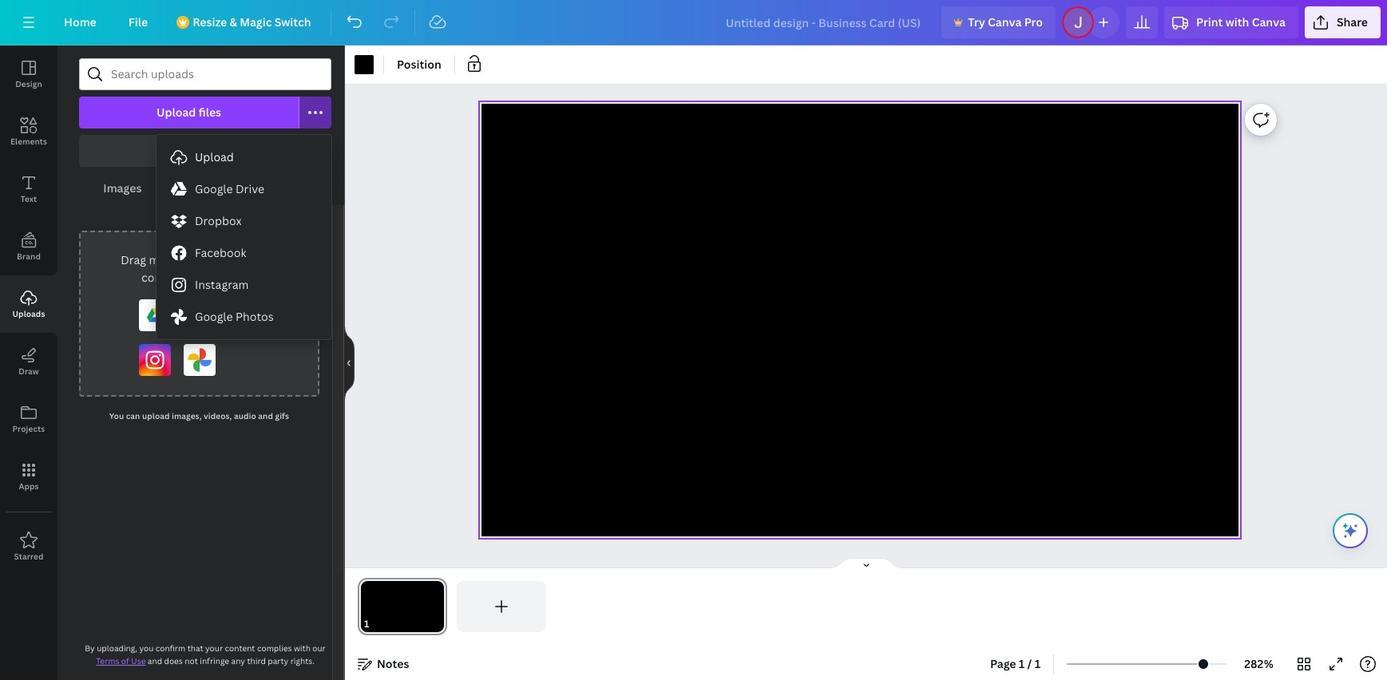 Task type: vqa. For each thing, say whether or not it's contained in the screenshot.
Take
no



Task type: locate. For each thing, give the bounding box(es) containing it.
0 horizontal spatial with
[[294, 643, 311, 654]]

upload left files
[[157, 105, 196, 120]]

can
[[126, 411, 140, 422]]

elements button
[[0, 103, 58, 161]]

confirm
[[156, 643, 185, 654]]

file button
[[116, 6, 161, 38]]

design
[[15, 78, 42, 89]]

record
[[162, 143, 201, 158]]

audio
[[234, 411, 256, 422]]

draw
[[19, 366, 39, 377]]

1 horizontal spatial canva
[[1252, 14, 1286, 30]]

instagram
[[195, 277, 249, 292]]

upload inside upload button
[[195, 149, 234, 165]]

upload up videos
[[195, 149, 234, 165]]

1 horizontal spatial with
[[1226, 14, 1249, 30]]

1 right /
[[1035, 657, 1041, 672]]

and
[[258, 411, 273, 422], [148, 656, 162, 667]]

upload right "can"
[[142, 411, 170, 422]]

share
[[1337, 14, 1368, 30]]

position
[[397, 57, 441, 72]]

home
[[64, 14, 96, 30]]

apps button
[[0, 448, 58, 506]]

0 vertical spatial upload
[[226, 252, 264, 268]]

with right print
[[1226, 14, 1249, 30]]

1 google from the top
[[195, 181, 233, 196]]

by
[[85, 643, 95, 654]]

canva right print
[[1252, 14, 1286, 30]]

account...
[[204, 270, 257, 285]]

upload
[[157, 105, 196, 120], [195, 149, 234, 165]]

1 horizontal spatial and
[[258, 411, 273, 422]]

projects
[[12, 423, 45, 435]]

2 1 from the left
[[1035, 657, 1041, 672]]

videos button
[[166, 173, 251, 204]]

1 vertical spatial upload
[[195, 149, 234, 165]]

and left gifs
[[258, 411, 273, 422]]

0 vertical spatial with
[[1226, 14, 1249, 30]]

print with canva
[[1197, 14, 1286, 30]]

0 horizontal spatial and
[[148, 656, 162, 667]]

1 vertical spatial google
[[195, 309, 233, 324]]

brand
[[17, 251, 41, 262]]

google for google drive
[[195, 181, 233, 196]]

upload inside drag media here to upload or connect an account...
[[226, 252, 264, 268]]

1 canva from the left
[[988, 14, 1022, 30]]

canva
[[988, 14, 1022, 30], [1252, 14, 1286, 30]]

canva right try
[[988, 14, 1022, 30]]

home link
[[51, 6, 109, 38]]

side panel tab list
[[0, 46, 58, 576]]

282%
[[1245, 657, 1274, 672]]

main menu bar
[[0, 0, 1387, 46]]

1 vertical spatial and
[[148, 656, 162, 667]]

1 vertical spatial upload
[[142, 411, 170, 422]]

instagram button
[[157, 269, 331, 301]]

canva assistant image
[[1341, 522, 1360, 541]]

party
[[268, 656, 289, 667]]

try canva pro
[[968, 14, 1043, 30]]

record yourself
[[162, 143, 248, 158]]

google inside button
[[195, 181, 233, 196]]

google up dropbox
[[195, 181, 233, 196]]

0 horizontal spatial 1
[[1019, 657, 1025, 672]]

starred button
[[0, 518, 58, 576]]

switch
[[275, 14, 311, 30]]

here
[[185, 252, 209, 268]]

1
[[1019, 657, 1025, 672], [1035, 657, 1041, 672]]

&
[[230, 14, 237, 30]]

1 horizontal spatial upload
[[226, 252, 264, 268]]

resize & magic switch
[[193, 14, 311, 30]]

drag media here to upload or connect an account...
[[121, 252, 278, 285]]

Design title text field
[[713, 6, 935, 38]]

and down you
[[148, 656, 162, 667]]

print
[[1197, 14, 1223, 30]]

position button
[[391, 52, 448, 77]]

images,
[[172, 411, 202, 422]]

text button
[[0, 161, 58, 218]]

dropbox button
[[157, 205, 331, 237]]

canva inside button
[[988, 14, 1022, 30]]

/
[[1028, 657, 1032, 672]]

magic
[[240, 14, 272, 30]]

uploads
[[12, 308, 45, 319]]

page
[[990, 657, 1016, 672]]

with up rights.
[[294, 643, 311, 654]]

upload button
[[157, 141, 331, 173]]

upload up account... at the top left of page
[[226, 252, 264, 268]]

0 horizontal spatial upload
[[142, 411, 170, 422]]

upload files button
[[79, 97, 300, 129]]

2 google from the top
[[195, 309, 233, 324]]

try
[[968, 14, 985, 30]]

photos
[[236, 309, 274, 324]]

facebook
[[195, 245, 246, 260]]

0 horizontal spatial canva
[[988, 14, 1022, 30]]

upload inside upload files button
[[157, 105, 196, 120]]

canva inside dropdown button
[[1252, 14, 1286, 30]]

upload files
[[157, 105, 221, 120]]

2 canva from the left
[[1252, 14, 1286, 30]]

google inside button
[[195, 309, 233, 324]]

record yourself button
[[79, 135, 331, 167]]

1 horizontal spatial 1
[[1035, 657, 1041, 672]]

with
[[1226, 14, 1249, 30], [294, 643, 311, 654]]

with inside "by uploading, you confirm that your content complies with our terms of use and does not infringe any third party rights."
[[294, 643, 311, 654]]

1 left /
[[1019, 657, 1025, 672]]

complies
[[257, 643, 292, 654]]

share button
[[1305, 6, 1381, 38]]

pro
[[1025, 14, 1043, 30]]

0 vertical spatial google
[[195, 181, 233, 196]]

images button
[[79, 173, 166, 204]]

1 vertical spatial with
[[294, 643, 311, 654]]

menu
[[157, 135, 331, 339]]

google down the instagram
[[195, 309, 233, 324]]

does
[[164, 656, 183, 667]]

0 vertical spatial upload
[[157, 105, 196, 120]]

facebook button
[[157, 237, 331, 269]]

resize & magic switch button
[[167, 6, 324, 38]]

you
[[139, 643, 154, 654]]



Task type: describe. For each thing, give the bounding box(es) containing it.
not
[[185, 656, 198, 667]]

of
[[121, 656, 129, 667]]

projects button
[[0, 391, 58, 448]]

menu containing upload
[[157, 135, 331, 339]]

and inside "by uploading, you confirm that your content complies with our terms of use and does not infringe any third party rights."
[[148, 656, 162, 667]]

any
[[231, 656, 245, 667]]

google for google photos
[[195, 309, 233, 324]]

our
[[313, 643, 326, 654]]

by uploading, you confirm that your content complies with our terms of use and does not infringe any third party rights.
[[85, 643, 326, 667]]

google drive
[[195, 181, 264, 196]]

0 vertical spatial and
[[258, 411, 273, 422]]

images
[[103, 181, 142, 196]]

hide pages image
[[828, 558, 905, 570]]

you can upload images, videos, audio and gifs
[[109, 411, 289, 422]]

hide image
[[344, 325, 355, 401]]

try canva pro button
[[942, 6, 1056, 38]]

your
[[205, 643, 223, 654]]

Search uploads search field
[[111, 59, 321, 89]]

drag
[[121, 252, 146, 268]]

third
[[247, 656, 266, 667]]

with inside dropdown button
[[1226, 14, 1249, 30]]

terms
[[96, 656, 119, 667]]

design button
[[0, 46, 58, 103]]

Page title text field
[[376, 617, 383, 633]]

media
[[149, 252, 182, 268]]

drive
[[236, 181, 264, 196]]

videos
[[190, 181, 227, 196]]

draw button
[[0, 333, 58, 391]]

uploads button
[[0, 276, 58, 333]]

resize
[[193, 14, 227, 30]]

file
[[128, 14, 148, 30]]

connect
[[141, 270, 186, 285]]

terms of use link
[[96, 656, 146, 667]]

page 1 image
[[358, 581, 447, 633]]

google photos
[[195, 309, 274, 324]]

dropbox
[[195, 213, 242, 228]]

that
[[187, 643, 203, 654]]

to
[[212, 252, 223, 268]]

brand button
[[0, 218, 58, 276]]

apps
[[19, 481, 39, 492]]

uploading,
[[97, 643, 137, 654]]

notes button
[[351, 652, 416, 677]]

print with canva button
[[1165, 6, 1299, 38]]

notes
[[377, 657, 409, 672]]

page 1 / 1
[[990, 657, 1041, 672]]

starred
[[14, 551, 44, 562]]

#000000 image
[[355, 55, 374, 74]]

gifs
[[275, 411, 289, 422]]

use
[[131, 656, 146, 667]]

rights.
[[290, 656, 315, 667]]

google drive button
[[157, 173, 331, 205]]

yourself
[[204, 143, 248, 158]]

upload for upload
[[195, 149, 234, 165]]

282% button
[[1233, 652, 1285, 677]]

an
[[188, 270, 201, 285]]

content
[[225, 643, 255, 654]]

you
[[109, 411, 124, 422]]

upload for upload files
[[157, 105, 196, 120]]

infringe
[[200, 656, 229, 667]]

videos,
[[204, 411, 232, 422]]

1 1 from the left
[[1019, 657, 1025, 672]]

or
[[266, 252, 278, 268]]

google photos button
[[157, 301, 331, 333]]

text
[[21, 193, 37, 204]]

elements
[[10, 136, 47, 147]]



